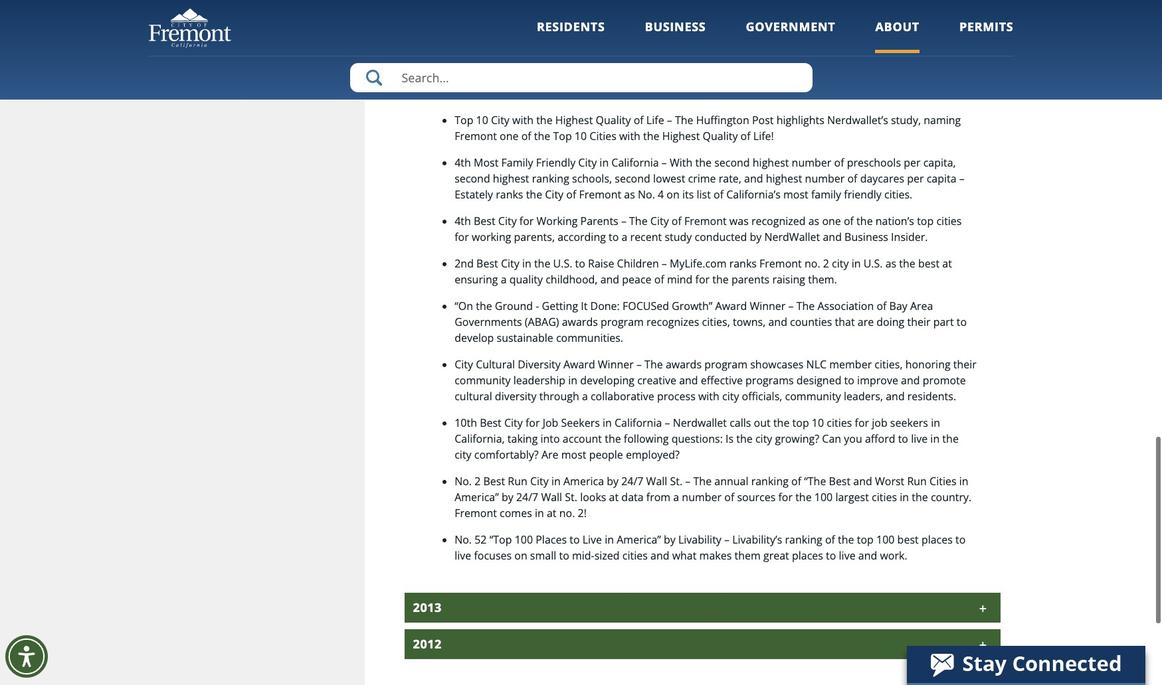 Task type: locate. For each thing, give the bounding box(es) containing it.
best inside '2nd best city in the u.s. to raise children – mylife.com ranks fremont no. 2 city in u.s. as the best at ensuring a quality childhood, and peace of mind for the parents raising them.'
[[918, 256, 940, 271]]

highest up with at right top
[[662, 129, 700, 143]]

city inside no. 2 best run city in america by 24/7 wall st. – the annual ranking of "the best and worst run cities in america" by 24/7 wall st. looks at data from a number of sources for the 100 largest cities in the country. fremont comes in at no. 2!
[[530, 474, 549, 489]]

– up counties
[[789, 299, 794, 314]]

by down people
[[607, 474, 619, 489]]

0 vertical spatial 24/7
[[621, 474, 644, 489]]

2 horizontal spatial top
[[917, 214, 934, 229]]

2 4th from the top
[[455, 214, 471, 229]]

community
[[455, 373, 511, 388], [785, 389, 841, 404]]

second left lowest at the right of the page
[[615, 171, 650, 186]]

most
[[474, 155, 499, 170]]

2
[[823, 256, 829, 271], [475, 474, 481, 489]]

1 4th from the top
[[455, 155, 471, 170]]

1 horizontal spatial run
[[907, 474, 927, 489]]

no.
[[638, 187, 655, 202], [455, 474, 472, 489], [455, 533, 472, 547]]

sized
[[595, 549, 620, 563]]

at up part
[[942, 256, 952, 271]]

st. down america
[[565, 490, 577, 505]]

city inside "city cultural diversity award winner – the awards program showcases nlc member cities, honoring their community leadership in developing creative and effective programs designed to improve and promote cultural diversity through a collaborative process with city officials, community leaders, and residents."
[[722, 389, 739, 404]]

one
[[500, 129, 519, 143], [822, 214, 841, 229]]

california inside 10th best city for job seekers in california – nerdwallet calls out the top 10 cities for job seekers in california, taking into account the following questions: is the city growing? can you afford to live in the city comfortably? are most people employed?
[[615, 416, 662, 431]]

no. left 52
[[455, 533, 472, 547]]

1 horizontal spatial live
[[839, 549, 856, 563]]

to up childhood,
[[575, 256, 585, 271]]

1 vertical spatial with
[[619, 129, 641, 143]]

part
[[933, 315, 954, 330]]

1 horizontal spatial 100
[[815, 490, 833, 505]]

most inside 10th best city for job seekers in california – nerdwallet calls out the top 10 cities for job seekers in california, taking into account the following questions: is the city growing? can you afford to live in the city comfortably? are most people employed?
[[561, 448, 586, 462]]

4th
[[455, 155, 471, 170], [455, 214, 471, 229]]

for
[[520, 214, 534, 229], [455, 230, 469, 244], [695, 272, 710, 287], [526, 416, 540, 431], [855, 416, 869, 431], [778, 490, 793, 505]]

4
[[658, 187, 664, 202]]

fremont
[[455, 129, 497, 143], [579, 187, 621, 202], [684, 214, 727, 229], [760, 256, 802, 271], [455, 506, 497, 521]]

cities right sized
[[623, 549, 648, 563]]

0 vertical spatial ranking
[[532, 171, 569, 186]]

on
[[667, 187, 680, 202], [515, 549, 527, 563]]

1 vertical spatial business
[[845, 230, 888, 244]]

awards up 'creative'
[[666, 357, 702, 372]]

of left mind
[[654, 272, 664, 287]]

100 right the "top
[[515, 533, 533, 547]]

0 horizontal spatial cities
[[590, 129, 617, 143]]

the left annual
[[693, 474, 712, 489]]

at inside '2nd best city in the u.s. to raise children – mylife.com ranks fremont no. 2 city in u.s. as the best at ensuring a quality childhood, and peace of mind for the parents raising them.'
[[942, 256, 952, 271]]

city inside '2nd best city in the u.s. to raise children – mylife.com ranks fremont no. 2 city in u.s. as the best at ensuring a quality childhood, and peace of mind for the parents raising them.'
[[832, 256, 849, 271]]

1 vertical spatial best
[[898, 533, 919, 547]]

10 up most
[[476, 113, 488, 127]]

for right the sources
[[778, 490, 793, 505]]

1 horizontal spatial no.
[[805, 256, 820, 271]]

awards inside "on the ground - getting it done: focused growth" award winner – the association of bay area governments (abag) awards program recognizes cities, towns, and counties that are doing their part to develop sustainable communities.
[[562, 315, 598, 330]]

0 horizontal spatial winner
[[598, 357, 634, 372]]

the up counties
[[797, 299, 815, 314]]

0 horizontal spatial one
[[500, 129, 519, 143]]

no. inside the no. 52 "top 100 places to live in america" by livability – livability's ranking of the top 100 best places to live focuses on small to mid-sized cities and what makes them great places to live and work.
[[455, 533, 472, 547]]

st. up from
[[670, 474, 683, 489]]

governments
[[455, 315, 522, 330]]

the right life
[[675, 113, 693, 127]]

at left data
[[609, 490, 619, 505]]

0 vertical spatial best
[[918, 256, 940, 271]]

– inside the no. 52 "top 100 places to live in america" by livability – livability's ranking of the top 100 best places to live focuses on small to mid-sized cities and what makes them great places to live and work.
[[724, 533, 730, 547]]

no. up the them.
[[805, 256, 820, 271]]

and inside "on the ground - getting it done: focused growth" award winner – the association of bay area governments (abag) awards program recognizes cities, towns, and counties that are doing their part to develop sustainable communities.
[[768, 315, 787, 330]]

– inside '2nd best city in the u.s. to raise children – mylife.com ranks fremont no. 2 city in u.s. as the best at ensuring a quality childhood, and peace of mind for the parents raising them.'
[[662, 256, 667, 271]]

per up cities. on the top of page
[[907, 171, 924, 186]]

0 vertical spatial top
[[455, 113, 473, 127]]

4th inside 4th most family friendly city in california – with the second highest number of preschools per capita, second highest ranking schools, second lowest crime rate, and highest number of daycares per capita – estately ranks the city of fremont as no. 4 on its list of california's most family friendly cities.
[[455, 155, 471, 170]]

1 horizontal spatial as
[[809, 214, 820, 229]]

1 horizontal spatial quality
[[703, 129, 738, 143]]

raise
[[588, 256, 614, 271]]

1 vertical spatial quality
[[703, 129, 738, 143]]

you
[[844, 432, 862, 446]]

1 vertical spatial cities,
[[875, 357, 903, 372]]

live inside 10th best city for job seekers in california – nerdwallet calls out the top 10 cities for job seekers in california, taking into account the following questions: is the city growing? can you afford to live in the city comfortably? are most people employed?
[[911, 432, 928, 446]]

0 vertical spatial community
[[455, 373, 511, 388]]

no. for places
[[455, 533, 472, 547]]

a right through at the bottom left
[[582, 389, 588, 404]]

1 vertical spatial ranking
[[751, 474, 789, 489]]

the inside 4th best city for working parents – the city of fremont was recognized as one of the nation's top cities for working parents, according to a recent study conducted by nerdwallet and business insider.
[[629, 214, 648, 229]]

1 vertical spatial california
[[615, 416, 662, 431]]

to down country. at the bottom right of the page
[[956, 533, 966, 547]]

a inside 4th best city for working parents – the city of fremont was recognized as one of the nation's top cities for working parents, according to a recent study conducted by nerdwallet and business insider.
[[622, 230, 628, 244]]

officials,
[[742, 389, 782, 404]]

highest down 'family'
[[493, 171, 529, 186]]

4th left most
[[455, 155, 471, 170]]

community down designed
[[785, 389, 841, 404]]

stay connected image
[[907, 647, 1144, 684]]

their
[[907, 315, 931, 330], [953, 357, 977, 372]]

0 horizontal spatial 100
[[515, 533, 533, 547]]

10 inside 10th best city for job seekers in california – nerdwallet calls out the top 10 cities for job seekers in california, taking into account the following questions: is the city growing? can you afford to live in the city comfortably? are most people employed?
[[812, 416, 824, 431]]

naming
[[924, 113, 961, 127]]

recognizes
[[647, 315, 699, 330]]

0 horizontal spatial 24/7
[[516, 490, 538, 505]]

0 vertical spatial awards
[[562, 315, 598, 330]]

highest down life! at right top
[[753, 155, 789, 170]]

as up nerdwallet
[[809, 214, 820, 229]]

city up the them.
[[832, 256, 849, 271]]

2 vertical spatial ranking
[[785, 533, 823, 547]]

and up largest
[[853, 474, 872, 489]]

"the
[[804, 474, 826, 489]]

study,
[[891, 113, 921, 127]]

to
[[609, 230, 619, 244], [575, 256, 585, 271], [957, 315, 967, 330], [844, 373, 855, 388], [898, 432, 908, 446], [570, 533, 580, 547], [956, 533, 966, 547], [559, 549, 569, 563], [826, 549, 836, 563]]

0 horizontal spatial quality
[[596, 113, 631, 127]]

capita,
[[923, 155, 956, 170]]

top inside 4th best city for working parents – the city of fremont was recognized as one of the nation's top cities for working parents, according to a recent study conducted by nerdwallet and business insider.
[[917, 214, 934, 229]]

0 vertical spatial business
[[645, 19, 706, 35]]

2 vertical spatial no.
[[455, 533, 472, 547]]

2nd best city in the u.s. to raise children – mylife.com ranks fremont no. 2 city in u.s. as the best at ensuring a quality childhood, and peace of mind for the parents raising them.
[[455, 256, 952, 287]]

best up california,
[[480, 416, 502, 431]]

crime
[[688, 171, 716, 186]]

100 down "the
[[815, 490, 833, 505]]

1 horizontal spatial 2
[[823, 256, 829, 271]]

live left focuses
[[455, 549, 471, 563]]

1 horizontal spatial award
[[715, 299, 747, 314]]

cities up can
[[827, 416, 852, 431]]

recognized
[[752, 214, 806, 229]]

run right worst at the right of page
[[907, 474, 927, 489]]

city cultural diversity award winner – the awards program showcases nlc member cities, honoring their community leadership in developing creative and effective programs designed to improve and promote cultural diversity through a collaborative process with city officials, community leaders, and residents.
[[455, 357, 977, 404]]

fremont inside '2nd best city in the u.s. to raise children – mylife.com ranks fremont no. 2 city in u.s. as the best at ensuring a quality childhood, and peace of mind for the parents raising them.'
[[760, 256, 802, 271]]

sustainable
[[497, 331, 553, 345]]

0 horizontal spatial on
[[515, 549, 527, 563]]

0 horizontal spatial u.s.
[[553, 256, 572, 271]]

0 vertical spatial america"
[[455, 490, 499, 505]]

cities inside the no. 52 "top 100 places to live in america" by livability – livability's ranking of the top 100 best places to live focuses on small to mid-sized cities and what makes them great places to live and work.
[[623, 549, 648, 563]]

st.
[[670, 474, 683, 489], [565, 490, 577, 505]]

fremont inside 4th best city for working parents – the city of fremont was recognized as one of the nation's top cities for working parents, according to a recent study conducted by nerdwallet and business insider.
[[684, 214, 727, 229]]

live left work. at right
[[839, 549, 856, 563]]

for inside no. 2 best run city in america by 24/7 wall st. – the annual ranking of "the best and worst run cities in america" by 24/7 wall st. looks at data from a number of sources for the 100 largest cities in the country. fremont comes in at no. 2!
[[778, 490, 793, 505]]

family
[[501, 155, 533, 170]]

focuses
[[474, 549, 512, 563]]

1 horizontal spatial st.
[[670, 474, 683, 489]]

best up work. at right
[[898, 533, 919, 547]]

number inside no. 2 best run city in america by 24/7 wall st. – the annual ranking of "the best and worst run cities in america" by 24/7 wall st. looks at data from a number of sources for the 100 largest cities in the country. fremont comes in at no. 2!
[[682, 490, 722, 505]]

0 vertical spatial most
[[783, 187, 809, 202]]

ranking up great
[[785, 533, 823, 547]]

winner up "developing"
[[598, 357, 634, 372]]

the
[[536, 113, 553, 127], [534, 129, 550, 143], [643, 129, 660, 143], [695, 155, 712, 170], [526, 187, 542, 202], [857, 214, 873, 229], [534, 256, 551, 271], [899, 256, 916, 271], [713, 272, 729, 287], [476, 299, 492, 314], [773, 416, 790, 431], [605, 432, 621, 446], [736, 432, 753, 446], [943, 432, 959, 446], [796, 490, 812, 505], [912, 490, 928, 505], [838, 533, 854, 547]]

as inside 4th best city for working parents – the city of fremont was recognized as one of the nation's top cities for working parents, according to a recent study conducted by nerdwallet and business insider.
[[809, 214, 820, 229]]

0 horizontal spatial their
[[907, 315, 931, 330]]

with inside "city cultural diversity award winner – the awards program showcases nlc member cities, honoring their community leadership in developing creative and effective programs designed to improve and promote cultural diversity through a collaborative process with city officials, community leaders, and residents."
[[698, 389, 720, 404]]

from
[[646, 490, 671, 505]]

and inside no. 2 best run city in america by 24/7 wall st. – the annual ranking of "the best and worst run cities in america" by 24/7 wall st. looks at data from a number of sources for the 100 largest cities in the country. fremont comes in at no. 2!
[[853, 474, 872, 489]]

1 vertical spatial winner
[[598, 357, 634, 372]]

for left the job at the bottom of page
[[855, 416, 869, 431]]

1 vertical spatial award
[[563, 357, 595, 372]]

most down account
[[561, 448, 586, 462]]

a right from
[[673, 490, 679, 505]]

city inside 10th best city for job seekers in california – nerdwallet calls out the top 10 cities for job seekers in california, taking into account the following questions: is the city growing? can you afford to live in the city comfortably? are most people employed?
[[504, 416, 523, 431]]

cultural
[[476, 357, 515, 372]]

and down honoring
[[901, 373, 920, 388]]

1 horizontal spatial community
[[785, 389, 841, 404]]

estately
[[455, 187, 493, 202]]

no. inside 4th most family friendly city in california – with the second highest number of preschools per capita, second highest ranking schools, second lowest crime rate, and highest number of daycares per capita – estately ranks the city of fremont as no. 4 on its list of california's most family friendly cities.
[[638, 187, 655, 202]]

tab list
[[405, 0, 1000, 660]]

u.s.
[[553, 256, 572, 271], [864, 256, 883, 271]]

1 vertical spatial 10
[[575, 129, 587, 143]]

2 horizontal spatial 10
[[812, 416, 824, 431]]

0 horizontal spatial run
[[508, 474, 528, 489]]

livability's
[[732, 533, 782, 547]]

honoring
[[906, 357, 951, 372]]

1 horizontal spatial business
[[845, 230, 888, 244]]

program
[[601, 315, 644, 330], [705, 357, 748, 372]]

recent
[[630, 230, 662, 244]]

according
[[558, 230, 606, 244]]

best inside 4th best city for working parents – the city of fremont was recognized as one of the nation's top cities for working parents, according to a recent study conducted by nerdwallet and business insider.
[[474, 214, 496, 229]]

1 vertical spatial on
[[515, 549, 527, 563]]

no. left 2!
[[559, 506, 575, 521]]

fremont inside no. 2 best run city in america by 24/7 wall st. – the annual ranking of "the best and worst run cities in america" by 24/7 wall st. looks at data from a number of sources for the 100 largest cities in the country. fremont comes in at no. 2!
[[455, 506, 497, 521]]

1 horizontal spatial one
[[822, 214, 841, 229]]

city inside "city cultural diversity award winner – the awards program showcases nlc member cities, honoring their community leadership in developing creative and effective programs designed to improve and promote cultural diversity through a collaborative process with city officials, community leaders, and residents."
[[455, 357, 473, 372]]

in
[[600, 155, 609, 170], [522, 256, 531, 271], [852, 256, 861, 271], [568, 373, 578, 388], [603, 416, 612, 431], [931, 416, 940, 431], [931, 432, 940, 446], [552, 474, 561, 489], [959, 474, 969, 489], [900, 490, 909, 505], [535, 506, 544, 521], [605, 533, 614, 547]]

2 vertical spatial number
[[682, 490, 722, 505]]

no. for city
[[455, 474, 472, 489]]

0 vertical spatial california
[[612, 155, 659, 170]]

no. inside no. 2 best run city in america by 24/7 wall st. – the annual ranking of "the best and worst run cities in america" by 24/7 wall st. looks at data from a number of sources for the 100 largest cities in the country. fremont comes in at no. 2!
[[559, 506, 575, 521]]

fremont up conducted
[[684, 214, 727, 229]]

a left quality
[[501, 272, 507, 287]]

1 horizontal spatial america"
[[617, 533, 661, 547]]

and inside 4th most family friendly city in california – with the second highest number of preschools per capita, second highest ranking schools, second lowest crime rate, and highest number of daycares per capita – estately ranks the city of fremont as no. 4 on its list of california's most family friendly cities.
[[744, 171, 763, 186]]

2 vertical spatial at
[[547, 506, 557, 521]]

fremont inside top 10 city with the highest quality of life – the huffington post highlights nerdwallet's study, naming fremont one of the top 10 cities with the highest quality of life!
[[455, 129, 497, 143]]

mylife.com
[[670, 256, 727, 271]]

10th best city for job seekers in california – nerdwallet calls out the top 10 cities for job seekers in california, taking into account the following questions: is the city growing? can you afford to live in the city comfortably? are most people employed?
[[455, 416, 959, 462]]

are
[[542, 448, 559, 462]]

top inside 10th best city for job seekers in california – nerdwallet calls out the top 10 cities for job seekers in california, taking into account the following questions: is the city growing? can you afford to live in the city comfortably? are most people employed?
[[793, 416, 809, 431]]

a left the recent
[[622, 230, 628, 244]]

their inside "city cultural diversity award winner – the awards program showcases nlc member cities, honoring their community leadership in developing creative and effective programs designed to improve and promote cultural diversity through a collaborative process with city officials, community leaders, and residents."
[[953, 357, 977, 372]]

0 vertical spatial wall
[[646, 474, 667, 489]]

creative
[[637, 373, 677, 388]]

no. 2 best run city in america by 24/7 wall st. – the annual ranking of "the best and worst run cities in america" by 24/7 wall st. looks at data from a number of sources for the 100 largest cities in the country. fremont comes in at no. 2!
[[455, 474, 972, 521]]

california inside 4th most family friendly city in california – with the second highest number of preschools per capita, second highest ranking schools, second lowest crime rate, and highest number of daycares per capita – estately ranks the city of fremont as no. 4 on its list of california's most family friendly cities.
[[612, 155, 659, 170]]

1 horizontal spatial awards
[[666, 357, 702, 372]]

to inside 10th best city for job seekers in california – nerdwallet calls out the top 10 cities for job seekers in california, taking into account the following questions: is the city growing? can you afford to live in the city comfortably? are most people employed?
[[898, 432, 908, 446]]

job
[[543, 416, 558, 431]]

of inside '2nd best city in the u.s. to raise children – mylife.com ranks fremont no. 2 city in u.s. as the best at ensuring a quality childhood, and peace of mind for the parents raising them.'
[[654, 272, 664, 287]]

– inside no. 2 best run city in america by 24/7 wall st. – the annual ranking of "the best and worst run cities in america" by 24/7 wall st. looks at data from a number of sources for the 100 largest cities in the country. fremont comes in at no. 2!
[[685, 474, 691, 489]]

fremont up 52
[[455, 506, 497, 521]]

0 horizontal spatial top
[[455, 113, 473, 127]]

top
[[455, 113, 473, 127], [553, 129, 572, 143]]

1 horizontal spatial u.s.
[[864, 256, 883, 271]]

cities inside 10th best city for job seekers in california – nerdwallet calls out the top 10 cities for job seekers in california, taking into account the following questions: is the city growing? can you afford to live in the city comfortably? are most people employed?
[[827, 416, 852, 431]]

to inside "on the ground - getting it done: focused growth" award winner – the association of bay area governments (abag) awards program recognizes cities, towns, and counties that are doing their part to develop sustainable communities.
[[957, 315, 967, 330]]

0 vertical spatial 4th
[[455, 155, 471, 170]]

2!
[[578, 506, 587, 521]]

growth"
[[672, 299, 713, 314]]

0 vertical spatial winner
[[750, 299, 786, 314]]

0 horizontal spatial cities,
[[702, 315, 730, 330]]

10
[[476, 113, 488, 127], [575, 129, 587, 143], [812, 416, 824, 431]]

cities, up improve
[[875, 357, 903, 372]]

as down the insider.
[[886, 256, 897, 271]]

best inside '2nd best city in the u.s. to raise children – mylife.com ranks fremont no. 2 city in u.s. as the best at ensuring a quality childhood, and peace of mind for the parents raising them.'
[[477, 256, 498, 271]]

wall left the looks on the bottom
[[541, 490, 562, 505]]

program inside "city cultural diversity award winner – the awards program showcases nlc member cities, honoring their community leadership in developing creative and effective programs designed to improve and promote cultural diversity through a collaborative process with city officials, community leaders, and residents."
[[705, 357, 748, 372]]

second up rate,
[[714, 155, 750, 170]]

winner inside "city cultural diversity award winner – the awards program showcases nlc member cities, honoring their community leadership in developing creative and effective programs designed to improve and promote cultural diversity through a collaborative process with city officials, community leaders, and residents."
[[598, 357, 634, 372]]

1 vertical spatial ranks
[[729, 256, 757, 271]]

it
[[581, 299, 588, 314]]

1 horizontal spatial most
[[783, 187, 809, 202]]

on inside 4th most family friendly city in california – with the second highest number of preschools per capita, second highest ranking schools, second lowest crime rate, and highest number of daycares per capita – estately ranks the city of fremont as no. 4 on its list of california's most family friendly cities.
[[667, 187, 680, 202]]

run down comfortably?
[[508, 474, 528, 489]]

– right life
[[667, 113, 672, 127]]

winner
[[750, 299, 786, 314], [598, 357, 634, 372]]

and left work. at right
[[858, 549, 877, 563]]

0 vertical spatial top
[[917, 214, 934, 229]]

cities, inside "on the ground - getting it done: focused growth" award winner – the association of bay area governments (abag) awards program recognizes cities, towns, and counties that are doing their part to develop sustainable communities.
[[702, 315, 730, 330]]

to down "member" on the bottom
[[844, 373, 855, 388]]

done:
[[590, 299, 620, 314]]

the inside "on the ground - getting it done: focused growth" award winner – the association of bay area governments (abag) awards program recognizes cities, towns, and counties that are doing their part to develop sustainable communities.
[[797, 299, 815, 314]]

ranking inside the no. 52 "top 100 places to live in america" by livability – livability's ranking of the top 100 best places to live focuses on small to mid-sized cities and what makes them great places to live and work.
[[785, 533, 823, 547]]

1 horizontal spatial their
[[953, 357, 977, 372]]

the inside "city cultural diversity award winner – the awards program showcases nlc member cities, honoring their community leadership in developing creative and effective programs designed to improve and promote cultural diversity through a collaborative process with city officials, community leaders, and residents."
[[645, 357, 663, 372]]

2 u.s. from the left
[[864, 256, 883, 271]]

and down improve
[[886, 389, 905, 404]]

100 inside no. 2 best run city in america by 24/7 wall st. – the annual ranking of "the best and worst run cities in america" by 24/7 wall st. looks at data from a number of sources for the 100 largest cities in the country. fremont comes in at no. 2!
[[815, 490, 833, 505]]

on inside the no. 52 "top 100 places to live in america" by livability – livability's ranking of the top 100 best places to live focuses on small to mid-sized cities and what makes them great places to live and work.
[[515, 549, 527, 563]]

largest
[[836, 490, 869, 505]]

work.
[[880, 549, 907, 563]]

0 vertical spatial award
[[715, 299, 747, 314]]

1 horizontal spatial places
[[922, 533, 953, 547]]

2 vertical spatial as
[[886, 256, 897, 271]]

second up estately
[[455, 171, 490, 186]]

best down the insider.
[[918, 256, 940, 271]]

2 horizontal spatial as
[[886, 256, 897, 271]]

program inside "on the ground - getting it done: focused growth" award winner – the association of bay area governments (abag) awards program recognizes cities, towns, and counties that are doing their part to develop sustainable communities.
[[601, 315, 644, 330]]

– right "parents"
[[621, 214, 627, 229]]

following
[[624, 432, 669, 446]]

best for 10th
[[480, 416, 502, 431]]

worst
[[875, 474, 905, 489]]

0 horizontal spatial no.
[[559, 506, 575, 521]]

cities inside 4th best city for working parents – the city of fremont was recognized as one of the nation's top cities for working parents, according to a recent study conducted by nerdwallet and business insider.
[[937, 214, 962, 229]]

and right towns,
[[768, 315, 787, 330]]

community up cultural
[[455, 373, 511, 388]]

and right nerdwallet
[[823, 230, 842, 244]]

of up family
[[834, 155, 844, 170]]

0 vertical spatial with
[[512, 113, 534, 127]]

for up 2nd
[[455, 230, 469, 244]]

2 horizontal spatial with
[[698, 389, 720, 404]]

highest
[[753, 155, 789, 170], [493, 171, 529, 186], [766, 171, 802, 186]]

family
[[811, 187, 841, 202]]

to left live
[[570, 533, 580, 547]]

with
[[670, 155, 693, 170]]

and inside 4th best city for working parents – the city of fremont was recognized as one of the nation's top cities for working parents, according to a recent study conducted by nerdwallet and business insider.
[[823, 230, 842, 244]]

highest
[[555, 113, 593, 127], [662, 129, 700, 143]]

1 vertical spatial no.
[[455, 474, 472, 489]]

program down done:
[[601, 315, 644, 330]]

2 vertical spatial top
[[857, 533, 874, 547]]

0 vertical spatial 10
[[476, 113, 488, 127]]

to inside 4th best city for working parents – the city of fremont was recognized as one of the nation's top cities for working parents, according to a recent study conducted by nerdwallet and business insider.
[[609, 230, 619, 244]]

– inside "on the ground - getting it done: focused growth" award winner – the association of bay area governments (abag) awards program recognizes cities, towns, and counties that are doing their part to develop sustainable communities.
[[789, 299, 794, 314]]

california up 'following'
[[615, 416, 662, 431]]

best inside 10th best city for job seekers in california – nerdwallet calls out the top 10 cities for job seekers in california, taking into account the following questions: is the city growing? can you afford to live in the city comfortably? are most people employed?
[[480, 416, 502, 431]]

on left small
[[515, 549, 527, 563]]

2 horizontal spatial 100
[[877, 533, 895, 547]]

of down annual
[[725, 490, 734, 505]]

america" up sized
[[617, 533, 661, 547]]

process
[[657, 389, 696, 404]]

4th for 4th best city for working parents – the city of fremont was recognized as one of the nation's top cities for working parents, according to a recent study conducted by nerdwallet and business insider.
[[455, 214, 471, 229]]

0 horizontal spatial awards
[[562, 315, 598, 330]]

2014
[[413, 73, 442, 89]]

0 vertical spatial cities,
[[702, 315, 730, 330]]

their up promote
[[953, 357, 977, 372]]

business inside 4th best city for working parents – the city of fremont was recognized as one of the nation's top cities for working parents, according to a recent study conducted by nerdwallet and business insider.
[[845, 230, 888, 244]]

of left bay in the right top of the page
[[877, 299, 887, 314]]

1 vertical spatial one
[[822, 214, 841, 229]]

ranking down friendly
[[532, 171, 569, 186]]

ranking
[[532, 171, 569, 186], [751, 474, 789, 489], [785, 533, 823, 547]]

1 vertical spatial community
[[785, 389, 841, 404]]

cities down capita
[[937, 214, 962, 229]]

fremont up the "raising"
[[760, 256, 802, 271]]

2 up the them.
[[823, 256, 829, 271]]

top up growing?
[[793, 416, 809, 431]]

awards down it
[[562, 315, 598, 330]]

cultural
[[455, 389, 492, 404]]

4th best city for working parents – the city of fremont was recognized as one of the nation's top cities for working parents, according to a recent study conducted by nerdwallet and business insider.
[[455, 214, 962, 244]]

4th for 4th most family friendly city in california – with the second highest number of preschools per capita, second highest ranking schools, second lowest crime rate, and highest number of daycares per capita – estately ranks the city of fremont as no. 4 on its list of california's most family friendly cities.
[[455, 155, 471, 170]]

1 vertical spatial awards
[[666, 357, 702, 372]]

24/7 up comes
[[516, 490, 538, 505]]

0 horizontal spatial program
[[601, 315, 644, 330]]

can
[[822, 432, 841, 446]]

highest down search text field
[[555, 113, 593, 127]]

one down family
[[822, 214, 841, 229]]

diversity
[[518, 357, 561, 372]]

annual
[[715, 474, 749, 489]]

0 horizontal spatial places
[[792, 549, 823, 563]]

city inside '2nd best city in the u.s. to raise children – mylife.com ranks fremont no. 2 city in u.s. as the best at ensuring a quality childhood, and peace of mind for the parents raising them.'
[[501, 256, 519, 271]]

a inside no. 2 best run city in america by 24/7 wall st. – the annual ranking of "the best and worst run cities in america" by 24/7 wall st. looks at data from a number of sources for the 100 largest cities in the country. fremont comes in at no. 2!
[[673, 490, 679, 505]]

america
[[564, 474, 604, 489]]

to inside '2nd best city in the u.s. to raise children – mylife.com ranks fremont no. 2 city in u.s. as the best at ensuring a quality childhood, and peace of mind for the parents raising them.'
[[575, 256, 585, 271]]

promote
[[923, 373, 966, 388]]

best for 2nd
[[477, 256, 498, 271]]

and
[[744, 171, 763, 186], [823, 230, 842, 244], [601, 272, 619, 287], [768, 315, 787, 330], [679, 373, 698, 388], [901, 373, 920, 388], [886, 389, 905, 404], [853, 474, 872, 489], [651, 549, 670, 563], [858, 549, 877, 563]]

post
[[752, 113, 774, 127]]

fremont down schools,
[[579, 187, 621, 202]]

1 vertical spatial no.
[[559, 506, 575, 521]]

1 vertical spatial cities
[[930, 474, 957, 489]]

100 up work. at right
[[877, 533, 895, 547]]

places right great
[[792, 549, 823, 563]]

quality down the huffington
[[703, 129, 738, 143]]

in inside the no. 52 "top 100 places to live in america" by livability – livability's ranking of the top 100 best places to live focuses on small to mid-sized cities and what makes them great places to live and work.
[[605, 533, 614, 547]]

the up the recent
[[629, 214, 648, 229]]

1 vertical spatial america"
[[617, 533, 661, 547]]

24/7 up data
[[621, 474, 644, 489]]

2 down comfortably?
[[475, 474, 481, 489]]

– right "children" at right top
[[662, 256, 667, 271]]

2 run from the left
[[907, 474, 927, 489]]

1 horizontal spatial top
[[857, 533, 874, 547]]

no. inside no. 2 best run city in america by 24/7 wall st. – the annual ranking of "the best and worst run cities in america" by 24/7 wall st. looks at data from a number of sources for the 100 largest cities in the country. fremont comes in at no. 2!
[[455, 474, 472, 489]]

2 vertical spatial 10
[[812, 416, 824, 431]]

0 horizontal spatial ranks
[[496, 187, 523, 202]]

employed?
[[626, 448, 680, 462]]

top down largest
[[857, 533, 874, 547]]

2 inside no. 2 best run city in america by 24/7 wall st. – the annual ranking of "the best and worst run cities in america" by 24/7 wall st. looks at data from a number of sources for the 100 largest cities in the country. fremont comes in at no. 2!
[[475, 474, 481, 489]]

2013
[[413, 600, 442, 616]]

0 horizontal spatial wall
[[541, 490, 562, 505]]

1 horizontal spatial 24/7
[[621, 474, 644, 489]]

award inside "on the ground - getting it done: focused growth" award winner – the association of bay area governments (abag) awards program recognizes cities, towns, and counties that are doing their part to develop sustainable communities.
[[715, 299, 747, 314]]

in inside "city cultural diversity award winner – the awards program showcases nlc member cities, honoring their community leadership in developing creative and effective programs designed to improve and promote cultural diversity through a collaborative process with city officials, community leaders, and residents."
[[568, 373, 578, 388]]

to down seekers
[[898, 432, 908, 446]]

0 vertical spatial at
[[942, 256, 952, 271]]

wall up from
[[646, 474, 667, 489]]



Task type: vqa. For each thing, say whether or not it's contained in the screenshot.
rightmost 2
yes



Task type: describe. For each thing, give the bounding box(es) containing it.
"top
[[490, 533, 512, 547]]

schools,
[[572, 171, 612, 186]]

developing
[[580, 373, 635, 388]]

one inside 4th best city for working parents – the city of fremont was recognized as one of the nation's top cities for working parents, according to a recent study conducted by nerdwallet and business insider.
[[822, 214, 841, 229]]

member
[[830, 357, 872, 372]]

questions:
[[672, 432, 723, 446]]

cities inside top 10 city with the highest quality of life – the huffington post highlights nerdwallet's study, naming fremont one of the top 10 cities with the highest quality of life!
[[590, 129, 617, 143]]

as inside '2nd best city in the u.s. to raise children – mylife.com ranks fremont no. 2 city in u.s. as the best at ensuring a quality childhood, and peace of mind for the parents raising them.'
[[886, 256, 897, 271]]

counties
[[790, 315, 832, 330]]

of up study
[[672, 214, 682, 229]]

awards inside "city cultural diversity award winner – the awards program showcases nlc member cities, honoring their community leadership in developing creative and effective programs designed to improve and promote cultural diversity through a collaborative process with city officials, community leaders, and residents."
[[666, 357, 702, 372]]

that
[[835, 315, 855, 330]]

of down schools,
[[566, 187, 576, 202]]

nlc
[[806, 357, 827, 372]]

into
[[541, 432, 560, 446]]

1 u.s. from the left
[[553, 256, 572, 271]]

1 horizontal spatial second
[[615, 171, 650, 186]]

was
[[730, 214, 749, 229]]

children
[[617, 256, 659, 271]]

– inside 10th best city for job seekers in california – nerdwallet calls out the top 10 cities for job seekers in california, taking into account the following questions: is the city growing? can you afford to live in the city comfortably? are most people employed?
[[665, 416, 670, 431]]

of right list
[[714, 187, 724, 202]]

tab list containing 2014
[[405, 0, 1000, 660]]

1 horizontal spatial at
[[609, 490, 619, 505]]

business link
[[645, 19, 706, 53]]

cities inside no. 2 best run city in america by 24/7 wall st. – the annual ranking of "the best and worst run cities in america" by 24/7 wall st. looks at data from a number of sources for the 100 largest cities in the country. fremont comes in at no. 2!
[[872, 490, 897, 505]]

of up 'family'
[[521, 129, 531, 143]]

for up "parents,"
[[520, 214, 534, 229]]

most inside 4th most family friendly city in california – with the second highest number of preschools per capita, second highest ranking schools, second lowest crime rate, and highest number of daycares per capita – estately ranks the city of fremont as no. 4 on its list of california's most family friendly cities.
[[783, 187, 809, 202]]

residents.
[[908, 389, 956, 404]]

city down california,
[[455, 448, 472, 462]]

– inside "city cultural diversity award winner – the awards program showcases nlc member cities, honoring their community leadership in developing creative and effective programs designed to improve and promote cultural diversity through a collaborative process with city officials, community leaders, and residents."
[[637, 357, 642, 372]]

data
[[622, 490, 644, 505]]

rate,
[[719, 171, 742, 186]]

comfortably?
[[474, 448, 539, 462]]

its
[[682, 187, 694, 202]]

small
[[530, 549, 556, 563]]

america" inside the no. 52 "top 100 places to live in america" by livability – livability's ranking of the top 100 best places to live focuses on small to mid-sized cities and what makes them great places to live and work.
[[617, 533, 661, 547]]

by up comes
[[502, 490, 514, 505]]

for inside '2nd best city in the u.s. to raise children – mylife.com ranks fremont no. 2 city in u.s. as the best at ensuring a quality childhood, and peace of mind for the parents raising them.'
[[695, 272, 710, 287]]

life!
[[753, 129, 774, 143]]

best inside the no. 52 "top 100 places to live in america" by livability – livability's ranking of the top 100 best places to live focuses on small to mid-sized cities and what makes them great places to live and work.
[[898, 533, 919, 547]]

4th most family friendly city in california – with the second highest number of preschools per capita, second highest ranking schools, second lowest crime rate, and highest number of daycares per capita – estately ranks the city of fremont as no. 4 on its list of california's most family friendly cities.
[[455, 155, 965, 202]]

permits link
[[960, 19, 1014, 53]]

0 horizontal spatial highest
[[555, 113, 593, 127]]

about
[[875, 19, 920, 35]]

residents link
[[537, 19, 605, 53]]

seekers
[[890, 416, 928, 431]]

and inside '2nd best city in the u.s. to raise children – mylife.com ranks fremont no. 2 city in u.s. as the best at ensuring a quality childhood, and peace of mind for the parents raising them.'
[[601, 272, 619, 287]]

1 horizontal spatial highest
[[662, 129, 700, 143]]

ranking inside no. 2 best run city in america by 24/7 wall st. – the annual ranking of "the best and worst run cities in america" by 24/7 wall st. looks at data from a number of sources for the 100 largest cities in the country. fremont comes in at no. 2!
[[751, 474, 789, 489]]

people
[[589, 448, 623, 462]]

designed
[[797, 373, 842, 388]]

– up lowest at the right of the page
[[662, 155, 667, 170]]

them.
[[808, 272, 837, 287]]

Search text field
[[350, 63, 812, 92]]

0 horizontal spatial live
[[455, 549, 471, 563]]

effective
[[701, 373, 743, 388]]

capita
[[927, 171, 957, 186]]

leaders,
[[844, 389, 883, 404]]

ranks inside 4th most family friendly city in california – with the second highest number of preschools per capita, second highest ranking schools, second lowest crime rate, and highest number of daycares per capita – estately ranks the city of fremont as no. 4 on its list of california's most family friendly cities.
[[496, 187, 523, 202]]

diversity
[[495, 389, 537, 404]]

cities inside no. 2 best run city in america by 24/7 wall st. – the annual ranking of "the best and worst run cities in america" by 24/7 wall st. looks at data from a number of sources for the 100 largest cities in the country. fremont comes in at no. 2!
[[930, 474, 957, 489]]

taking
[[508, 432, 538, 446]]

communities.
[[556, 331, 623, 345]]

– inside top 10 city with the highest quality of life – the huffington post highlights nerdwallet's study, naming fremont one of the top 10 cities with the highest quality of life!
[[667, 113, 672, 127]]

america" inside no. 2 best run city in america by 24/7 wall st. – the annual ranking of "the best and worst run cities in america" by 24/7 wall st. looks at data from a number of sources for the 100 largest cities in the country. fremont comes in at no. 2!
[[455, 490, 499, 505]]

and left what
[[651, 549, 670, 563]]

1 run from the left
[[508, 474, 528, 489]]

out
[[754, 416, 771, 431]]

in inside 4th most family friendly city in california – with the second highest number of preschools per capita, second highest ranking schools, second lowest crime rate, and highest number of daycares per capita – estately ranks the city of fremont as no. 4 on its list of california's most family friendly cities.
[[600, 155, 609, 170]]

and up process
[[679, 373, 698, 388]]

0 horizontal spatial with
[[512, 113, 534, 127]]

(abag)
[[525, 315, 559, 330]]

friendly
[[536, 155, 576, 170]]

– right capita
[[959, 171, 965, 186]]

ensuring
[[455, 272, 498, 287]]

best for 4th
[[474, 214, 496, 229]]

seekers
[[561, 416, 600, 431]]

0 horizontal spatial 10
[[476, 113, 488, 127]]

award inside "city cultural diversity award winner – the awards program showcases nlc member cities, honoring their community leadership in developing creative and effective programs designed to improve and promote cultural diversity through a collaborative process with city officials, community leaders, and residents."
[[563, 357, 595, 372]]

a inside "city cultural diversity award winner – the awards program showcases nlc member cities, honoring their community leadership in developing creative and effective programs designed to improve and promote cultural diversity through a collaborative process with city officials, community leaders, and residents."
[[582, 389, 588, 404]]

account
[[563, 432, 602, 446]]

best up largest
[[829, 474, 851, 489]]

1 vertical spatial per
[[907, 171, 924, 186]]

of down friendly
[[844, 214, 854, 229]]

one inside top 10 city with the highest quality of life – the huffington post highlights nerdwallet's study, naming fremont one of the top 10 cities with the highest quality of life!
[[500, 129, 519, 143]]

of inside "on the ground - getting it done: focused growth" award winner – the association of bay area governments (abag) awards program recognizes cities, towns, and counties that are doing their part to develop sustainable communities.
[[877, 299, 887, 314]]

1 horizontal spatial wall
[[646, 474, 667, 489]]

the inside the no. 52 "top 100 places to live in america" by livability – livability's ranking of the top 100 best places to live focuses on small to mid-sized cities and what makes them great places to live and work.
[[838, 533, 854, 547]]

of inside the no. 52 "top 100 places to live in america" by livability – livability's ranking of the top 100 best places to live focuses on small to mid-sized cities and what makes them great places to live and work.
[[825, 533, 835, 547]]

nerdwallet
[[765, 230, 820, 244]]

government
[[746, 19, 836, 35]]

0 horizontal spatial business
[[645, 19, 706, 35]]

fremont inside 4th most family friendly city in california – with the second highest number of preschools per capita, second highest ranking schools, second lowest crime rate, and highest number of daycares per capita – estately ranks the city of fremont as no. 4 on its list of california's most family friendly cities.
[[579, 187, 621, 202]]

by inside 4th best city for working parents – the city of fremont was recognized as one of the nation's top cities for working parents, according to a recent study conducted by nerdwallet and business insider.
[[750, 230, 762, 244]]

ranks inside '2nd best city in the u.s. to raise children – mylife.com ranks fremont no. 2 city in u.s. as the best at ensuring a quality childhood, and peace of mind for the parents raising them.'
[[729, 256, 757, 271]]

permits
[[960, 19, 1014, 35]]

0 vertical spatial number
[[792, 155, 832, 170]]

conducted
[[695, 230, 747, 244]]

2 inside '2nd best city in the u.s. to raise children – mylife.com ranks fremont no. 2 city in u.s. as the best at ensuring a quality childhood, and peace of mind for the parents raising them.'
[[823, 256, 829, 271]]

to right great
[[826, 549, 836, 563]]

top 10 city with the highest quality of life – the huffington post highlights nerdwallet's study, naming fremont one of the top 10 cities with the highest quality of life!
[[455, 113, 961, 143]]

2 horizontal spatial second
[[714, 155, 750, 170]]

looks
[[580, 490, 606, 505]]

comes
[[500, 506, 532, 521]]

doing
[[877, 315, 905, 330]]

parents,
[[514, 230, 555, 244]]

california's
[[726, 187, 781, 202]]

0 vertical spatial places
[[922, 533, 953, 547]]

no. inside '2nd best city in the u.s. to raise children – mylife.com ranks fremont no. 2 city in u.s. as the best at ensuring a quality childhood, and peace of mind for the parents raising them.'
[[805, 256, 820, 271]]

them
[[735, 549, 761, 563]]

1 vertical spatial number
[[805, 171, 845, 186]]

job
[[872, 416, 888, 431]]

the inside 4th best city for working parents – the city of fremont was recognized as one of the nation's top cities for working parents, according to a recent study conducted by nerdwallet and business insider.
[[857, 214, 873, 229]]

calls
[[730, 416, 751, 431]]

parents
[[581, 214, 619, 229]]

of up friendly
[[848, 171, 858, 186]]

childhood,
[[546, 272, 598, 287]]

california,
[[455, 432, 505, 446]]

places
[[536, 533, 567, 547]]

0 horizontal spatial second
[[455, 171, 490, 186]]

cities, inside "city cultural diversity award winner – the awards program showcases nlc member cities, honoring their community leadership in developing creative and effective programs designed to improve and promote cultural diversity through a collaborative process with city officials, community leaders, and residents."
[[875, 357, 903, 372]]

through
[[539, 389, 579, 404]]

lowest
[[653, 171, 685, 186]]

friendly
[[844, 187, 882, 202]]

1 horizontal spatial with
[[619, 129, 641, 143]]

best down comfortably?
[[483, 474, 505, 489]]

"on the ground - getting it done: focused growth" award winner – the association of bay area governments (abag) awards program recognizes cities, towns, and counties that are doing their part to develop sustainable communities.
[[455, 299, 967, 345]]

by inside the no. 52 "top 100 places to live in america" by livability – livability's ranking of the top 100 best places to live focuses on small to mid-sized cities and what makes them great places to live and work.
[[664, 533, 676, 547]]

the inside top 10 city with the highest quality of life – the huffington post highlights nerdwallet's study, naming fremont one of the top 10 cities with the highest quality of life!
[[675, 113, 693, 127]]

highest up california's
[[766, 171, 802, 186]]

-
[[536, 299, 539, 314]]

0 vertical spatial quality
[[596, 113, 631, 127]]

1 vertical spatial wall
[[541, 490, 562, 505]]

nerdwallet's
[[827, 113, 888, 127]]

of left life
[[634, 113, 644, 127]]

their inside "on the ground - getting it done: focused growth" award winner – the association of bay area governments (abag) awards program recognizes cities, towns, and counties that are doing their part to develop sustainable communities.
[[907, 315, 931, 330]]

to inside "city cultural diversity award winner – the awards program showcases nlc member cities, honoring their community leadership in developing creative and effective programs designed to improve and promote cultural diversity through a collaborative process with city officials, community leaders, and residents."
[[844, 373, 855, 388]]

the inside "on the ground - getting it done: focused growth" award winner – the association of bay area governments (abag) awards program recognizes cities, towns, and counties that are doing their part to develop sustainable communities.
[[476, 299, 492, 314]]

winner inside "on the ground - getting it done: focused growth" award winner – the association of bay area governments (abag) awards program recognizes cities, towns, and counties that are doing their part to develop sustainable communities.
[[750, 299, 786, 314]]

a inside '2nd best city in the u.s. to raise children – mylife.com ranks fremont no. 2 city in u.s. as the best at ensuring a quality childhood, and peace of mind for the parents raising them.'
[[501, 272, 507, 287]]

the inside no. 2 best run city in america by 24/7 wall st. – the annual ranking of "the best and worst run cities in america" by 24/7 wall st. looks at data from a number of sources for the 100 largest cities in the country. fremont comes in at no. 2!
[[693, 474, 712, 489]]

1 horizontal spatial top
[[553, 129, 572, 143]]

makes
[[699, 549, 732, 563]]

10th
[[455, 416, 477, 431]]

association
[[818, 299, 874, 314]]

top inside the no. 52 "top 100 places to live in america" by livability – livability's ranking of the top 100 best places to live focuses on small to mid-sized cities and what makes them great places to live and work.
[[857, 533, 874, 547]]

city down out
[[756, 432, 772, 446]]

growing?
[[775, 432, 820, 446]]

develop
[[455, 331, 494, 345]]

of left life! at right top
[[741, 129, 751, 143]]

list
[[697, 187, 711, 202]]

for left job
[[526, 416, 540, 431]]

focused
[[623, 299, 669, 314]]

0 horizontal spatial st.
[[565, 490, 577, 505]]

to left mid-
[[559, 549, 569, 563]]

ground
[[495, 299, 533, 314]]

area
[[910, 299, 933, 314]]

– inside 4th best city for working parents – the city of fremont was recognized as one of the nation's top cities for working parents, according to a recent study conducted by nerdwallet and business insider.
[[621, 214, 627, 229]]

0 vertical spatial per
[[904, 155, 921, 170]]

of left "the
[[791, 474, 801, 489]]

city inside top 10 city with the highest quality of life – the huffington post highlights nerdwallet's study, naming fremont one of the top 10 cities with the highest quality of life!
[[491, 113, 510, 127]]

1 vertical spatial 24/7
[[516, 490, 538, 505]]

ranking inside 4th most family friendly city in california – with the second highest number of preschools per capita, second highest ranking schools, second lowest crime rate, and highest number of daycares per capita – estately ranks the city of fremont as no. 4 on its list of california's most family friendly cities.
[[532, 171, 569, 186]]

1 vertical spatial places
[[792, 549, 823, 563]]

great
[[764, 549, 789, 563]]

as inside 4th most family friendly city in california – with the second highest number of preschools per capita, second highest ranking schools, second lowest crime rate, and highest number of daycares per capita – estately ranks the city of fremont as no. 4 on its list of california's most family friendly cities.
[[624, 187, 635, 202]]

study
[[665, 230, 692, 244]]



